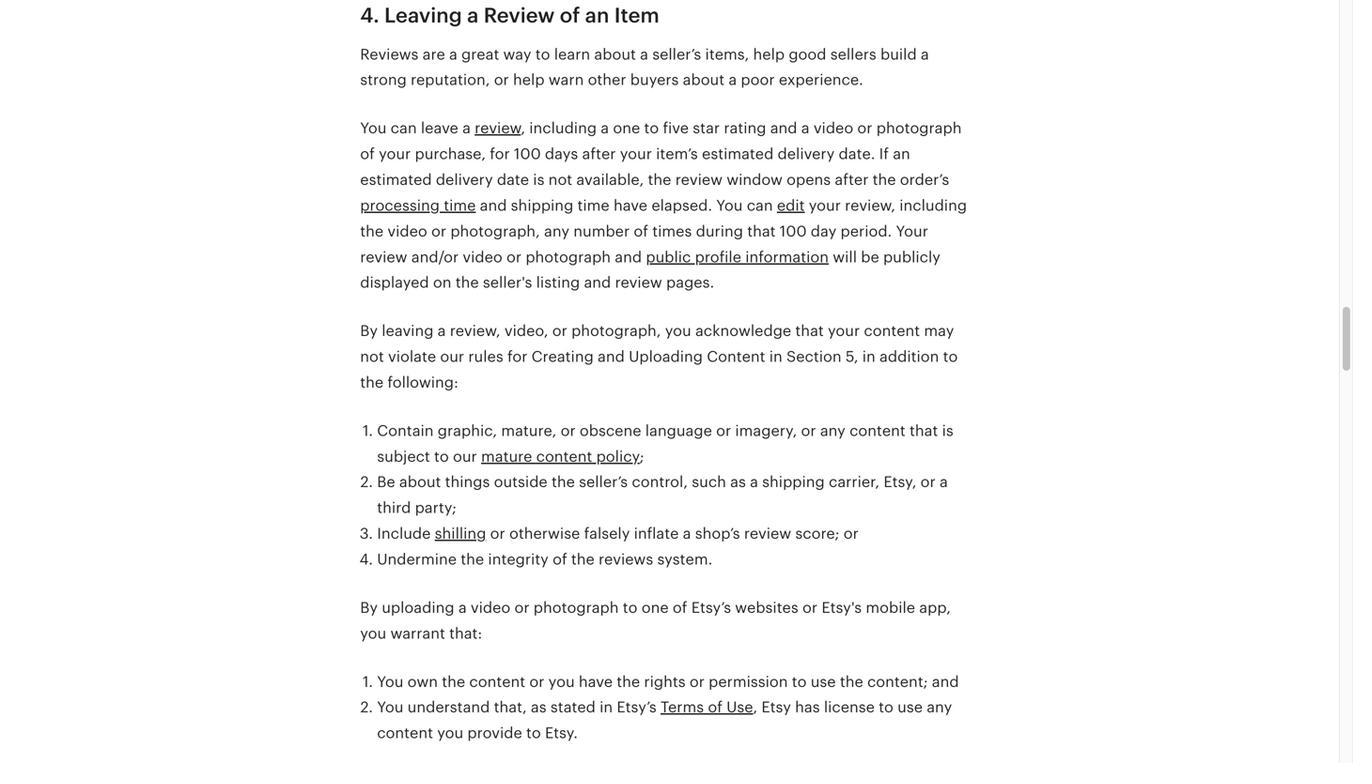 Task type: describe. For each thing, give the bounding box(es) containing it.
or up seller's
[[506, 249, 522, 266]]

day
[[811, 223, 837, 240]]

things
[[445, 474, 490, 491]]

and right the content;
[[932, 674, 959, 691]]

section
[[787, 349, 842, 366]]

terms
[[661, 700, 704, 717]]

video,
[[504, 323, 548, 340]]

our for to
[[453, 448, 477, 465]]

1 vertical spatial delivery
[[436, 171, 493, 188]]

violate
[[388, 349, 436, 366]]

learn
[[554, 46, 590, 63]]

2 time from the left
[[577, 197, 610, 214]]

items,
[[705, 46, 749, 63]]

license
[[824, 700, 875, 717]]

a up great
[[467, 4, 479, 27]]

0 vertical spatial can
[[391, 120, 417, 137]]

you understand that, as stated in etsy's terms of use
[[377, 700, 753, 717]]

content down mature,
[[536, 448, 592, 465]]

100 inside your review, including the video or photograph, any number of times during that 100 day period. your review and/or video or photograph and
[[780, 223, 807, 240]]

is inside "contain graphic, mature, or obscene language or imagery, or any content that is subject to our"
[[942, 423, 953, 440]]

rating
[[724, 120, 766, 137]]

strong
[[360, 72, 407, 89]]

outside
[[494, 474, 548, 491]]

or up terms of use link
[[690, 674, 705, 691]]

or right the etsy, in the right bottom of the page
[[920, 474, 936, 491]]

are
[[423, 46, 445, 63]]

a right build
[[921, 46, 929, 63]]

be about things outside the seller's control, such as a shipping carrier, etsy, or a third party; include shilling or otherwise falsely inflate a shop's review score; or undermine the integrity of the reviews system.
[[377, 474, 948, 568]]

on
[[433, 275, 451, 291]]

or inside the by leaving a review, video, or photograph, you acknowledge that your content may not violate our rules for creating and uploading content in section 5, in addition to the following:
[[552, 323, 567, 340]]

including inside , including a one to five star rating and a video or photograph of your purchase, for 100 days after your item's estimated delivery date. if an estimated delivery date is not available, the review window opens after the order's processing time and shipping time have elapsed. you can edit
[[529, 120, 597, 137]]

a up system.
[[683, 526, 691, 543]]

poor
[[741, 72, 775, 89]]

1 vertical spatial help
[[513, 72, 545, 89]]

policy
[[596, 448, 640, 465]]

a right leave at the top left of the page
[[462, 120, 471, 137]]

include
[[377, 526, 431, 543]]

that:
[[449, 626, 482, 643]]

imagery,
[[735, 423, 797, 440]]

a right are
[[449, 46, 457, 63]]

etsy's
[[822, 600, 862, 617]]

way
[[503, 46, 531, 63]]

warrant
[[390, 626, 445, 643]]

video inside , including a one to five star rating and a video or photograph of your purchase, for 100 days after your item's estimated delivery date. if an estimated delivery date is not available, the review window opens after the order's processing time and shipping time have elapsed. you can edit
[[814, 120, 853, 137]]

0 vertical spatial an
[[585, 4, 609, 27]]

warn
[[549, 72, 584, 89]]

pages.
[[666, 275, 714, 291]]

reputation,
[[411, 72, 490, 89]]

, for etsy
[[753, 700, 758, 717]]

following:
[[387, 374, 458, 391]]

or up you understand that, as stated in etsy's terms of use
[[529, 674, 544, 691]]

you for you can leave a review
[[360, 120, 387, 137]]

or right imagery,
[[801, 423, 816, 440]]

your up the processing
[[379, 146, 411, 163]]

will
[[833, 249, 857, 266]]

mature,
[[501, 423, 557, 440]]

integrity
[[488, 552, 549, 568]]

to inside "contain graphic, mature, or obscene language or imagery, or any content that is subject to our"
[[434, 448, 449, 465]]

any inside , etsy has license to use any content you provide to etsy.
[[927, 700, 952, 717]]

language
[[645, 423, 712, 440]]

of left use
[[708, 700, 722, 717]]

you inside , including a one to five star rating and a video or photograph of your purchase, for 100 days after your item's estimated delivery date. if an estimated delivery date is not available, the review window opens after the order's processing time and shipping time have elapsed. you can edit
[[716, 197, 743, 214]]

item
[[614, 4, 659, 27]]

content inside "contain graphic, mature, or obscene language or imagery, or any content that is subject to our"
[[849, 423, 906, 440]]

a right such
[[750, 474, 758, 491]]

photograph inside , including a one to five star rating and a video or photograph of your purchase, for 100 days after your item's estimated delivery date. if an estimated delivery date is not available, the review window opens after the order's processing time and shipping time have elapsed. you can edit
[[876, 120, 962, 137]]

2 horizontal spatial about
[[683, 72, 725, 89]]

leaving
[[384, 4, 462, 27]]

1 vertical spatial after
[[835, 171, 869, 188]]

and inside the by leaving a review, video, or photograph, you acknowledge that your content may not violate our rules for creating and uploading content in section 5, in addition to the following:
[[598, 349, 625, 366]]

contain
[[377, 423, 434, 440]]

0 horizontal spatial in
[[600, 700, 613, 717]]

and down date
[[480, 197, 507, 214]]

opens
[[787, 171, 831, 188]]

build
[[880, 46, 917, 63]]

;
[[640, 448, 644, 465]]

of inside your review, including the video or photograph, any number of times during that 100 day period. your review and/or video or photograph and
[[634, 223, 648, 240]]

shipping inside be about things outside the seller's control, such as a shipping carrier, etsy, or a third party; include shilling or otherwise falsely inflate a shop's review score; or undermine the integrity of the reviews system.
[[762, 474, 825, 491]]

date.
[[839, 146, 875, 163]]

your up available,
[[620, 146, 652, 163]]

by uploading a video or photograph to one of etsy's websites or etsy's mobile app, you warrant that:
[[360, 600, 951, 643]]

any inside your review, including the video or photograph, any number of times during that 100 day period. your review and/or video or photograph and
[[544, 223, 569, 240]]

review link
[[475, 120, 521, 137]]

purchase,
[[415, 146, 486, 163]]

seller's inside be about things outside the seller's control, such as a shipping carrier, etsy, or a third party; include shilling or otherwise falsely inflate a shop's review score; or undermine the integrity of the reviews system.
[[579, 474, 628, 491]]

etsy's inside by uploading a video or photograph to one of etsy's websites or etsy's mobile app, you warrant that:
[[691, 600, 731, 617]]

the left the 'rights'
[[617, 674, 640, 691]]

the down "item's"
[[648, 171, 671, 188]]

2 horizontal spatial in
[[862, 349, 876, 366]]

the inside the by leaving a review, video, or photograph, you acknowledge that your content may not violate our rules for creating and uploading content in section 5, in addition to the following:
[[360, 374, 384, 391]]

you up you understand that, as stated in etsy's terms of use
[[548, 674, 575, 691]]

to down the content;
[[879, 700, 893, 717]]

including inside your review, including the video or photograph, any number of times during that 100 day period. your review and/or video or photograph and
[[899, 197, 967, 214]]

available,
[[576, 171, 644, 188]]

or inside , including a one to five star rating and a video or photograph of your purchase, for 100 days after your item's estimated delivery date. if an estimated delivery date is not available, the review window opens after the order's processing time and shipping time have elapsed. you can edit
[[857, 120, 872, 137]]

0 vertical spatial after
[[582, 146, 616, 163]]

content;
[[867, 674, 928, 691]]

an inside , including a one to five star rating and a video or photograph of your purchase, for 100 days after your item's estimated delivery date. if an estimated delivery date is not available, the review window opens after the order's processing time and shipping time have elapsed. you can edit
[[893, 146, 910, 163]]

use
[[726, 700, 753, 717]]

your inside your review, including the video or photograph, any number of times during that 100 day period. your review and/or video or photograph and
[[809, 197, 841, 214]]

not inside , including a one to five star rating and a video or photograph of your purchase, for 100 days after your item's estimated delivery date. if an estimated delivery date is not available, the review window opens after the order's processing time and shipping time have elapsed. you can edit
[[548, 171, 572, 188]]

contain graphic, mature, or obscene language or imagery, or any content that is subject to our
[[377, 423, 953, 465]]

system.
[[657, 552, 713, 568]]

shilling link
[[435, 526, 486, 543]]

etsy,
[[884, 474, 917, 491]]

the up understand at bottom left
[[442, 674, 465, 691]]

graphic,
[[438, 423, 497, 440]]

for inside , including a one to five star rating and a video or photograph of your purchase, for 100 days after your item's estimated delivery date. if an estimated delivery date is not available, the review window opens after the order's processing time and shipping time have elapsed. you can edit
[[490, 146, 510, 163]]

a left poor
[[729, 72, 737, 89]]

the down if
[[873, 171, 896, 188]]

provide
[[467, 725, 522, 742]]

edit link
[[777, 197, 805, 214]]

displayed
[[360, 275, 429, 291]]

acknowledge
[[695, 323, 791, 340]]

days
[[545, 146, 578, 163]]

or up and/or
[[431, 223, 446, 240]]

by leaving a review, video, or photograph, you acknowledge that your content may not violate our rules for creating and uploading content in section 5, in addition to the following:
[[360, 323, 958, 391]]

reviews
[[360, 46, 419, 63]]

a inside the by leaving a review, video, or photograph, you acknowledge that your content may not violate our rules for creating and uploading content in section 5, in addition to the following:
[[438, 323, 446, 340]]

of inside , including a one to five star rating and a video or photograph of your purchase, for 100 days after your item's estimated delivery date. if an estimated delivery date is not available, the review window opens after the order's processing time and shipping time have elapsed. you can edit
[[360, 146, 375, 163]]

star
[[693, 120, 720, 137]]

as inside be about things outside the seller's control, such as a shipping carrier, etsy, or a third party; include shilling or otherwise falsely inflate a shop's review score; or undermine the integrity of the reviews system.
[[730, 474, 746, 491]]

permission
[[709, 674, 788, 691]]

by for by leaving a review, video, or photograph, you acknowledge that your content may not violate our rules for creating and uploading content in section 5, in addition to the following:
[[360, 323, 378, 340]]

not inside the by leaving a review, video, or photograph, you acknowledge that your content may not violate our rules for creating and uploading content in section 5, in addition to the following:
[[360, 349, 384, 366]]

experience.
[[779, 72, 863, 89]]

content up that,
[[469, 674, 525, 691]]

of inside by uploading a video or photograph to one of etsy's websites or etsy's mobile app, you warrant that:
[[673, 600, 687, 617]]

5,
[[846, 349, 858, 366]]

or left imagery,
[[716, 423, 731, 440]]

item's
[[656, 146, 698, 163]]

for inside the by leaving a review, video, or photograph, you acknowledge that your content may not violate our rules for creating and uploading content in section 5, in addition to the following:
[[507, 349, 528, 366]]

great
[[461, 46, 499, 63]]

and/or
[[411, 249, 459, 266]]

a down the 'experience.'
[[801, 120, 810, 137]]

1 vertical spatial have
[[579, 674, 613, 691]]

or left etsy's
[[802, 600, 818, 617]]

video up seller's
[[463, 249, 502, 266]]

own
[[407, 674, 438, 691]]

a inside by uploading a video or photograph to one of etsy's websites or etsy's mobile app, you warrant that:
[[458, 600, 467, 617]]

video inside by uploading a video or photograph to one of etsy's websites or etsy's mobile app, you warrant that:
[[471, 600, 510, 617]]

review up date
[[475, 120, 521, 137]]

undermine
[[377, 552, 457, 568]]

your
[[896, 223, 928, 240]]

third
[[377, 500, 411, 517]]

the up license
[[840, 674, 863, 691]]

mobile
[[866, 600, 915, 617]]



Task type: locate. For each thing, give the bounding box(es) containing it.
about
[[594, 46, 636, 63], [683, 72, 725, 89], [399, 474, 441, 491]]

100 down the edit link
[[780, 223, 807, 240]]

to left 'etsy.' in the left of the page
[[526, 725, 541, 742]]

any inside "contain graphic, mature, or obscene language or imagery, or any content that is subject to our"
[[820, 423, 846, 440]]

photograph
[[876, 120, 962, 137], [526, 249, 611, 266], [534, 600, 619, 617]]

review inside , including a one to five star rating and a video or photograph of your purchase, for 100 days after your item's estimated delivery date. if an estimated delivery date is not available, the review window opens after the order's processing time and shipping time have elapsed. you can edit
[[675, 171, 723, 188]]

help
[[753, 46, 785, 63], [513, 72, 545, 89]]

processing
[[360, 197, 440, 214]]

times
[[652, 223, 692, 240]]

the
[[648, 171, 671, 188], [873, 171, 896, 188], [360, 223, 384, 240], [455, 275, 479, 291], [360, 374, 384, 391], [552, 474, 575, 491], [461, 552, 484, 568], [571, 552, 595, 568], [442, 674, 465, 691], [617, 674, 640, 691], [840, 674, 863, 691]]

has
[[795, 700, 820, 717]]

one down reviews
[[642, 600, 669, 617]]

1 horizontal spatial that
[[795, 323, 824, 340]]

your inside the by leaving a review, video, or photograph, you acknowledge that your content may not violate our rules for creating and uploading content in section 5, in addition to the following:
[[828, 323, 860, 340]]

window
[[727, 171, 783, 188]]

shop's
[[695, 526, 740, 543]]

review inside be about things outside the seller's control, such as a shipping carrier, etsy, or a third party; include shilling or otherwise falsely inflate a shop's review score; or undermine the integrity of the reviews system.
[[744, 526, 791, 543]]

1 horizontal spatial can
[[747, 197, 773, 214]]

2 vertical spatial photograph
[[534, 600, 619, 617]]

to up has
[[792, 674, 807, 691]]

etsy's
[[691, 600, 731, 617], [617, 700, 657, 717]]

1 horizontal spatial in
[[769, 349, 783, 366]]

our
[[440, 349, 464, 366], [453, 448, 477, 465]]

information
[[745, 249, 829, 266]]

or up mature content policy ;
[[561, 423, 576, 440]]

subject
[[377, 448, 430, 465]]

1 horizontal spatial as
[[730, 474, 746, 491]]

the inside will be publicly displayed on the seller's listing and review pages.
[[455, 275, 479, 291]]

0 horizontal spatial that
[[747, 223, 776, 240]]

app,
[[919, 600, 951, 617]]

0 horizontal spatial is
[[533, 171, 544, 188]]

0 horizontal spatial ,
[[521, 120, 525, 137]]

as
[[730, 474, 746, 491], [531, 700, 547, 717]]

in left section
[[769, 349, 783, 366]]

delivery down "purchase,"
[[436, 171, 493, 188]]

or down integrity
[[514, 600, 530, 617]]

review up displayed
[[360, 249, 407, 266]]

1 horizontal spatial seller's
[[652, 46, 701, 63]]

good
[[789, 46, 826, 63]]

photograph, for and
[[571, 323, 661, 340]]

1 horizontal spatial shipping
[[762, 474, 825, 491]]

you for you own the content or you have the rights or permission to use the content; and
[[377, 674, 404, 691]]

1 vertical spatial ,
[[753, 700, 758, 717]]

content down understand at bottom left
[[377, 725, 433, 742]]

obscene
[[580, 423, 641, 440]]

review
[[475, 120, 521, 137], [675, 171, 723, 188], [360, 249, 407, 266], [615, 275, 662, 291], [744, 526, 791, 543]]

one inside , including a one to five star rating and a video or photograph of your purchase, for 100 days after your item's estimated delivery date. if an estimated delivery date is not available, the review window opens after the order's processing time and shipping time have elapsed. you can edit
[[613, 120, 640, 137]]

terms of use link
[[661, 700, 753, 717]]

the down mature content policy ;
[[552, 474, 575, 491]]

after up available,
[[582, 146, 616, 163]]

rights
[[644, 674, 686, 691]]

for down the video,
[[507, 349, 528, 366]]

0 vertical spatial seller's
[[652, 46, 701, 63]]

the down falsely
[[571, 552, 595, 568]]

mature content policy ;
[[481, 448, 644, 465]]

0 vertical spatial photograph
[[876, 120, 962, 137]]

the down the processing
[[360, 223, 384, 240]]

in right 5,
[[862, 349, 876, 366]]

one left five
[[613, 120, 640, 137]]

mature content policy link
[[481, 448, 640, 465]]

can left leave at the top left of the page
[[391, 120, 417, 137]]

a up buyers
[[640, 46, 648, 63]]

not left "violate" on the top of page
[[360, 349, 384, 366]]

1 horizontal spatial after
[[835, 171, 869, 188]]

you can leave a review
[[360, 120, 521, 137]]

0 vertical spatial including
[[529, 120, 597, 137]]

content inside the by leaving a review, video, or photograph, you acknowledge that your content may not violate our rules for creating and uploading content in section 5, in addition to the following:
[[864, 323, 920, 340]]

shilling
[[435, 526, 486, 543]]

0 horizontal spatial estimated
[[360, 171, 432, 188]]

0 horizontal spatial shipping
[[511, 197, 573, 214]]

1 vertical spatial our
[[453, 448, 477, 465]]

1 vertical spatial that
[[795, 323, 824, 340]]

that
[[747, 223, 776, 240], [795, 323, 824, 340], [910, 423, 938, 440]]

1 vertical spatial can
[[747, 197, 773, 214]]

mature
[[481, 448, 532, 465]]

1 vertical spatial is
[[942, 423, 953, 440]]

use inside , etsy has license to use any content you provide to etsy.
[[897, 700, 923, 717]]

the right the "on" at the top left
[[455, 275, 479, 291]]

etsy's down the 'rights'
[[617, 700, 657, 717]]

review, inside the by leaving a review, video, or photograph, you acknowledge that your content may not violate our rules for creating and uploading content in section 5, in addition to the following:
[[450, 323, 500, 340]]

your review, including the video or photograph, any number of times during that 100 day period. your review and/or video or photograph and
[[360, 197, 967, 266]]

, up date
[[521, 120, 525, 137]]

to inside by uploading a video or photograph to one of etsy's websites or etsy's mobile app, you warrant that:
[[623, 600, 638, 617]]

1 vertical spatial not
[[360, 349, 384, 366]]

use
[[811, 674, 836, 691], [897, 700, 923, 717]]

otherwise
[[509, 526, 580, 543]]

of up learn
[[560, 4, 580, 27]]

content
[[707, 349, 765, 366]]

to inside reviews are a great way to learn about a seller's items, help good sellers build a strong reputation, or help warn other buyers about a poor experience.
[[535, 46, 550, 63]]

100 inside , including a one to five star rating and a video or photograph of your purchase, for 100 days after your item's estimated delivery date. if an estimated delivery date is not available, the review window opens after the order's processing time and shipping time have elapsed. you can edit
[[514, 146, 541, 163]]

1 horizontal spatial one
[[642, 600, 669, 617]]

a up the that:
[[458, 600, 467, 617]]

for down review link
[[490, 146, 510, 163]]

addition
[[880, 349, 939, 366]]

including up "days"
[[529, 120, 597, 137]]

stated
[[550, 700, 596, 717]]

0 vertical spatial review,
[[845, 197, 895, 214]]

you down understand at bottom left
[[437, 725, 463, 742]]

use up has
[[811, 674, 836, 691]]

have up stated
[[579, 674, 613, 691]]

1 horizontal spatial 100
[[780, 223, 807, 240]]

seller's inside reviews are a great way to learn about a seller's items, help good sellers build a strong reputation, or help warn other buyers about a poor experience.
[[652, 46, 701, 63]]

creating
[[531, 349, 594, 366]]

0 horizontal spatial an
[[585, 4, 609, 27]]

0 vertical spatial is
[[533, 171, 544, 188]]

1 vertical spatial for
[[507, 349, 528, 366]]

to down may
[[943, 349, 958, 366]]

0 horizontal spatial review,
[[450, 323, 500, 340]]

4. leaving a review of an item
[[360, 4, 659, 27]]

be
[[861, 249, 879, 266]]

delivery up opens
[[778, 146, 835, 163]]

1 horizontal spatial estimated
[[702, 146, 774, 163]]

0 horizontal spatial time
[[444, 197, 476, 214]]

photograph, inside the by leaving a review, video, or photograph, you acknowledge that your content may not violate our rules for creating and uploading content in section 5, in addition to the following:
[[571, 323, 661, 340]]

during
[[696, 223, 743, 240]]

1 horizontal spatial is
[[942, 423, 953, 440]]

shipping
[[511, 197, 573, 214], [762, 474, 825, 491]]

, for including
[[521, 120, 525, 137]]

content inside , etsy has license to use any content you provide to etsy.
[[377, 725, 433, 742]]

2 horizontal spatial any
[[927, 700, 952, 717]]

1 vertical spatial estimated
[[360, 171, 432, 188]]

seller's
[[483, 275, 532, 291]]

0 horizontal spatial etsy's
[[617, 700, 657, 717]]

or
[[494, 72, 509, 89], [857, 120, 872, 137], [431, 223, 446, 240], [506, 249, 522, 266], [552, 323, 567, 340], [561, 423, 576, 440], [716, 423, 731, 440], [801, 423, 816, 440], [920, 474, 936, 491], [490, 526, 505, 543], [844, 526, 859, 543], [514, 600, 530, 617], [802, 600, 818, 617], [529, 674, 544, 691], [690, 674, 705, 691]]

0 vertical spatial delivery
[[778, 146, 835, 163]]

period.
[[840, 223, 892, 240]]

0 vertical spatial ,
[[521, 120, 525, 137]]

, including a one to five star rating and a video or photograph of your purchase, for 100 days after your item's estimated delivery date. if an estimated delivery date is not available, the review window opens after the order's processing time and shipping time have elapsed. you can edit
[[360, 120, 962, 214]]

0 vertical spatial that
[[747, 223, 776, 240]]

0 horizontal spatial can
[[391, 120, 417, 137]]

1 vertical spatial shipping
[[762, 474, 825, 491]]

have inside , including a one to five star rating and a video or photograph of your purchase, for 100 days after your item's estimated delivery date. if an estimated delivery date is not available, the review window opens after the order's processing time and shipping time have elapsed. you can edit
[[614, 197, 647, 214]]

or right score;
[[844, 526, 859, 543]]

1 horizontal spatial about
[[594, 46, 636, 63]]

0 vertical spatial have
[[614, 197, 647, 214]]

a right the etsy, in the right bottom of the page
[[940, 474, 948, 491]]

help down way
[[513, 72, 545, 89]]

of inside be about things outside the seller's control, such as a shipping carrier, etsy, or a third party; include shilling or otherwise falsely inflate a shop's review score; or undermine the integrity of the reviews system.
[[553, 552, 567, 568]]

not down "days"
[[548, 171, 572, 188]]

or down way
[[494, 72, 509, 89]]

that inside "contain graphic, mature, or obscene language or imagery, or any content that is subject to our"
[[910, 423, 938, 440]]

you inside by uploading a video or photograph to one of etsy's websites or etsy's mobile app, you warrant that:
[[360, 626, 386, 643]]

in
[[769, 349, 783, 366], [862, 349, 876, 366], [600, 700, 613, 717]]

or inside reviews are a great way to learn about a seller's items, help good sellers build a strong reputation, or help warn other buyers about a poor experience.
[[494, 72, 509, 89]]

2 vertical spatial that
[[910, 423, 938, 440]]

0 horizontal spatial any
[[544, 223, 569, 240]]

1 horizontal spatial help
[[753, 46, 785, 63]]

0 horizontal spatial delivery
[[436, 171, 493, 188]]

0 horizontal spatial as
[[531, 700, 547, 717]]

1 vertical spatial any
[[820, 423, 846, 440]]

control,
[[632, 474, 688, 491]]

2 horizontal spatial that
[[910, 423, 938, 440]]

if
[[879, 146, 889, 163]]

our inside "contain graphic, mature, or obscene language or imagery, or any content that is subject to our"
[[453, 448, 477, 465]]

any down the content;
[[927, 700, 952, 717]]

0 horizontal spatial after
[[582, 146, 616, 163]]

1 horizontal spatial delivery
[[778, 146, 835, 163]]

photograph, inside your review, including the video or photograph, any number of times during that 100 day period. your review and/or video or photograph and
[[450, 223, 540, 240]]

0 vertical spatial estimated
[[702, 146, 774, 163]]

0 vertical spatial etsy's
[[691, 600, 731, 617]]

1 horizontal spatial etsy's
[[691, 600, 731, 617]]

1 time from the left
[[444, 197, 476, 214]]

by inside by uploading a video or photograph to one of etsy's websites or etsy's mobile app, you warrant that:
[[360, 600, 378, 617]]

0 vertical spatial one
[[613, 120, 640, 137]]

about inside be about things outside the seller's control, such as a shipping carrier, etsy, or a third party; include shilling or otherwise falsely inflate a shop's review score; or undermine the integrity of the reviews system.
[[399, 474, 441, 491]]

our left rules
[[440, 349, 464, 366]]

1 vertical spatial photograph
[[526, 249, 611, 266]]

and down number
[[615, 249, 642, 266]]

you left own
[[377, 674, 404, 691]]

1 horizontal spatial time
[[577, 197, 610, 214]]

party;
[[415, 500, 457, 517]]

to right way
[[535, 46, 550, 63]]

0 vertical spatial 100
[[514, 146, 541, 163]]

1 horizontal spatial review,
[[845, 197, 895, 214]]

public
[[646, 249, 691, 266]]

1 vertical spatial as
[[531, 700, 547, 717]]

review down public
[[615, 275, 662, 291]]

to inside the by leaving a review, video, or photograph, you acknowledge that your content may not violate our rules for creating and uploading content in section 5, in addition to the following:
[[943, 349, 958, 366]]

video down the processing
[[387, 223, 427, 240]]

0 vertical spatial help
[[753, 46, 785, 63]]

understand
[[407, 700, 490, 717]]

about up party;
[[399, 474, 441, 491]]

for
[[490, 146, 510, 163], [507, 349, 528, 366]]

our for violate
[[440, 349, 464, 366]]

that inside your review, including the video or photograph, any number of times during that 100 day period. your review and/or video or photograph and
[[747, 223, 776, 240]]

0 vertical spatial as
[[730, 474, 746, 491]]

1 vertical spatial by
[[360, 600, 378, 617]]

public profile information
[[646, 249, 829, 266]]

as right that,
[[531, 700, 547, 717]]

photograph, for video
[[450, 223, 540, 240]]

you for you understand that, as stated in etsy's terms of use
[[377, 700, 404, 717]]

is
[[533, 171, 544, 188], [942, 423, 953, 440]]

1 horizontal spatial use
[[897, 700, 923, 717]]

a
[[467, 4, 479, 27], [449, 46, 457, 63], [640, 46, 648, 63], [921, 46, 929, 63], [729, 72, 737, 89], [462, 120, 471, 137], [601, 120, 609, 137], [801, 120, 810, 137], [438, 323, 446, 340], [750, 474, 758, 491], [940, 474, 948, 491], [683, 526, 691, 543], [458, 600, 467, 617]]

our down graphic,
[[453, 448, 477, 465]]

a down other at the top left of page
[[601, 120, 609, 137]]

estimated down rating
[[702, 146, 774, 163]]

your
[[379, 146, 411, 163], [620, 146, 652, 163], [809, 197, 841, 214], [828, 323, 860, 340]]

review inside your review, including the video or photograph, any number of times during that 100 day period. your review and/or video or photograph and
[[360, 249, 407, 266]]

0 horizontal spatial help
[[513, 72, 545, 89]]

0 horizontal spatial including
[[529, 120, 597, 137]]

review
[[484, 4, 555, 27]]

by inside the by leaving a review, video, or photograph, you acknowledge that your content may not violate our rules for creating and uploading content in section 5, in addition to the following:
[[360, 323, 378, 340]]

by left uploading
[[360, 600, 378, 617]]

review, up rules
[[450, 323, 500, 340]]

or up creating
[[552, 323, 567, 340]]

review inside will be publicly displayed on the seller's listing and review pages.
[[615, 275, 662, 291]]

edit
[[777, 197, 805, 214]]

1 horizontal spatial any
[[820, 423, 846, 440]]

1 by from the top
[[360, 323, 378, 340]]

0 horizontal spatial about
[[399, 474, 441, 491]]

0 vertical spatial use
[[811, 674, 836, 691]]

of down system.
[[673, 600, 687, 617]]

or up integrity
[[490, 526, 505, 543]]

leave
[[421, 120, 458, 137]]

, inside , including a one to five star rating and a video or photograph of your purchase, for 100 days after your item's estimated delivery date. if an estimated delivery date is not available, the review window opens after the order's processing time and shipping time have elapsed. you can edit
[[521, 120, 525, 137]]

the inside your review, including the video or photograph, any number of times during that 100 day period. your review and/or video or photograph and
[[360, 223, 384, 240]]

date
[[497, 171, 529, 188]]

1 horizontal spatial not
[[548, 171, 572, 188]]

photograph up 'listing'
[[526, 249, 611, 266]]

buyers
[[630, 72, 679, 89]]

may
[[924, 323, 954, 340]]

falsely
[[584, 526, 630, 543]]

can down window
[[747, 197, 773, 214]]

shipping up score;
[[762, 474, 825, 491]]

0 vertical spatial for
[[490, 146, 510, 163]]

1 horizontal spatial including
[[899, 197, 967, 214]]

0 vertical spatial photograph,
[[450, 223, 540, 240]]

photograph inside your review, including the video or photograph, any number of times during that 100 day period. your review and/or video or photograph and
[[526, 249, 611, 266]]

of
[[560, 4, 580, 27], [360, 146, 375, 163], [634, 223, 648, 240], [553, 552, 567, 568], [673, 600, 687, 617], [708, 700, 722, 717]]

as right such
[[730, 474, 746, 491]]

our inside the by leaving a review, video, or photograph, you acknowledge that your content may not violate our rules for creating and uploading content in section 5, in addition to the following:
[[440, 349, 464, 366]]

of down otherwise
[[553, 552, 567, 568]]

shipping inside , including a one to five star rating and a video or photograph of your purchase, for 100 days after your item's estimated delivery date. if an estimated delivery date is not available, the review window opens after the order's processing time and shipping time have elapsed. you can edit
[[511, 197, 573, 214]]

1 vertical spatial photograph,
[[571, 323, 661, 340]]

0 horizontal spatial not
[[360, 349, 384, 366]]

any left number
[[544, 223, 569, 240]]

sellers
[[830, 46, 876, 63]]

you inside , etsy has license to use any content you provide to etsy.
[[437, 725, 463, 742]]

shipping down date
[[511, 197, 573, 214]]

about up other at the top left of page
[[594, 46, 636, 63]]

publicly
[[883, 249, 940, 266]]

have
[[614, 197, 647, 214], [579, 674, 613, 691]]

elapsed.
[[651, 197, 712, 214]]

,
[[521, 120, 525, 137], [753, 700, 758, 717]]

, inside , etsy has license to use any content you provide to etsy.
[[753, 700, 758, 717]]

1 vertical spatial including
[[899, 197, 967, 214]]

0 horizontal spatial use
[[811, 674, 836, 691]]

you up "uploading"
[[665, 323, 691, 340]]

by for by uploading a video or photograph to one of etsy's websites or etsy's mobile app, you warrant that:
[[360, 600, 378, 617]]

and inside your review, including the video or photograph, any number of times during that 100 day period. your review and/or video or photograph and
[[615, 249, 642, 266]]

after down date.
[[835, 171, 869, 188]]

0 vertical spatial about
[[594, 46, 636, 63]]

1 vertical spatial seller's
[[579, 474, 628, 491]]

1 vertical spatial about
[[683, 72, 725, 89]]

the down shilling link
[[461, 552, 484, 568]]

time down "purchase,"
[[444, 197, 476, 214]]

and right rating
[[770, 120, 797, 137]]

video up the that:
[[471, 600, 510, 617]]

100 up date
[[514, 146, 541, 163]]

1 vertical spatial one
[[642, 600, 669, 617]]

0 vertical spatial by
[[360, 323, 378, 340]]

of up the processing
[[360, 146, 375, 163]]

photograph,
[[450, 223, 540, 240], [571, 323, 661, 340]]

in right stated
[[600, 700, 613, 717]]

0 horizontal spatial one
[[613, 120, 640, 137]]

one inside by uploading a video or photograph to one of etsy's websites or etsy's mobile app, you warrant that:
[[642, 600, 669, 617]]

a right leaving
[[438, 323, 446, 340]]

etsy
[[761, 700, 791, 717]]

time up number
[[577, 197, 610, 214]]

such
[[692, 474, 726, 491]]

2 by from the top
[[360, 600, 378, 617]]

your up day
[[809, 197, 841, 214]]

you left warrant
[[360, 626, 386, 643]]

uploading
[[629, 349, 703, 366]]

1 vertical spatial an
[[893, 146, 910, 163]]

carrier,
[[829, 474, 880, 491]]

photograph, up seller's
[[450, 223, 540, 240]]

to inside , including a one to five star rating and a video or photograph of your purchase, for 100 days after your item's estimated delivery date. if an estimated delivery date is not available, the review window opens after the order's processing time and shipping time have elapsed. you can edit
[[644, 120, 659, 137]]

1 vertical spatial 100
[[780, 223, 807, 240]]

any
[[544, 223, 569, 240], [820, 423, 846, 440], [927, 700, 952, 717]]

review, inside your review, including the video or photograph, any number of times during that 100 day period. your review and/or video or photograph and
[[845, 197, 895, 214]]

4.
[[360, 4, 379, 27]]

and inside will be publicly displayed on the seller's listing and review pages.
[[584, 275, 611, 291]]

, etsy has license to use any content you provide to etsy.
[[377, 700, 952, 742]]

score;
[[795, 526, 840, 543]]

0 vertical spatial our
[[440, 349, 464, 366]]

1 vertical spatial review,
[[450, 323, 500, 340]]

and right creating
[[598, 349, 625, 366]]

by
[[360, 323, 378, 340], [360, 600, 378, 617]]

0 vertical spatial any
[[544, 223, 569, 240]]

can inside , including a one to five star rating and a video or photograph of your purchase, for 100 days after your item's estimated delivery date. if an estimated delivery date is not available, the review window opens after the order's processing time and shipping time have elapsed. you can edit
[[747, 197, 773, 214]]

is inside , including a one to five star rating and a video or photograph of your purchase, for 100 days after your item's estimated delivery date. if an estimated delivery date is not available, the review window opens after the order's processing time and shipping time have elapsed. you can edit
[[533, 171, 544, 188]]

of left times
[[634, 223, 648, 240]]

and right 'listing'
[[584, 275, 611, 291]]

to down reviews
[[623, 600, 638, 617]]

photograph inside by uploading a video or photograph to one of etsy's websites or etsy's mobile app, you warrant that:
[[534, 600, 619, 617]]

you inside the by leaving a review, video, or photograph, you acknowledge that your content may not violate our rules for creating and uploading content in section 5, in addition to the following:
[[665, 323, 691, 340]]

after
[[582, 146, 616, 163], [835, 171, 869, 188]]

0 horizontal spatial seller's
[[579, 474, 628, 491]]

1 horizontal spatial ,
[[753, 700, 758, 717]]

that inside the by leaving a review, video, or photograph, you acknowledge that your content may not violate our rules for creating and uploading content in section 5, in addition to the following:
[[795, 323, 824, 340]]

be
[[377, 474, 395, 491]]

2 vertical spatial any
[[927, 700, 952, 717]]

0 horizontal spatial 100
[[514, 146, 541, 163]]

1 vertical spatial use
[[897, 700, 923, 717]]

have down available,
[[614, 197, 647, 214]]

including down order's
[[899, 197, 967, 214]]



Task type: vqa. For each thing, say whether or not it's contained in the screenshot.
The 'And/Or'
yes



